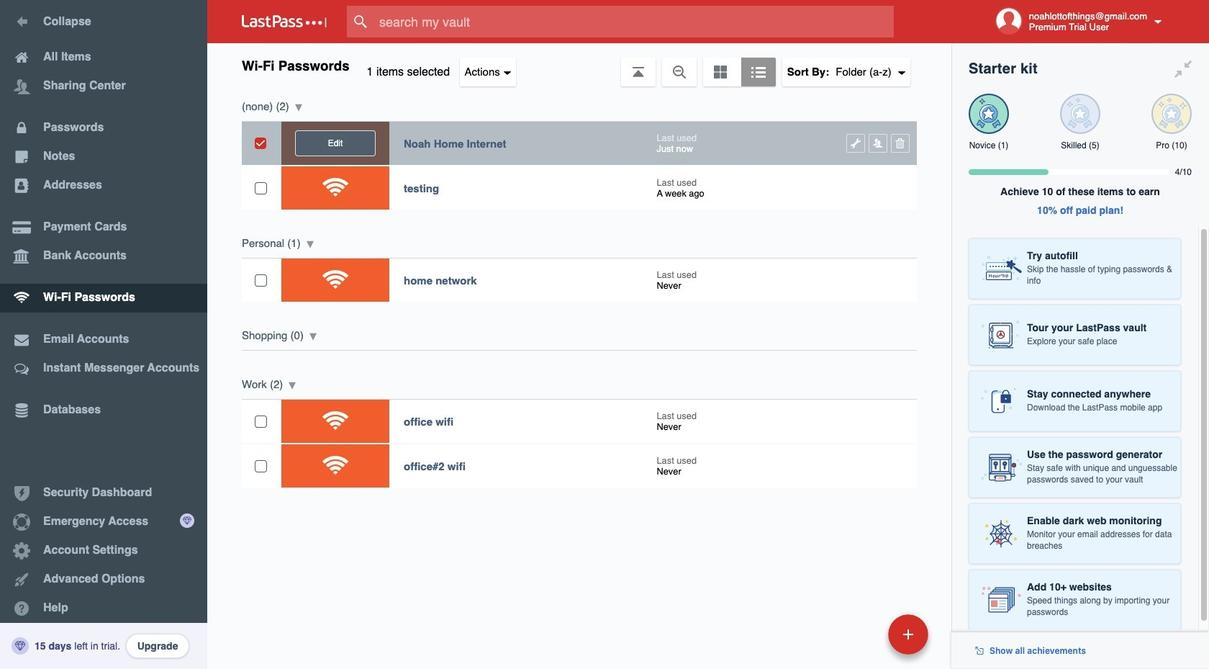 Task type: vqa. For each thing, say whether or not it's contained in the screenshot.
Main navigation navigation
yes



Task type: describe. For each thing, give the bounding box(es) containing it.
Search search field
[[347, 6, 923, 37]]

search my vault text field
[[347, 6, 923, 37]]

new item element
[[790, 614, 934, 655]]

vault options navigation
[[207, 43, 952, 86]]

lastpass image
[[242, 15, 327, 28]]



Task type: locate. For each thing, give the bounding box(es) containing it.
new item navigation
[[790, 610, 938, 669]]

main navigation navigation
[[0, 0, 207, 669]]



